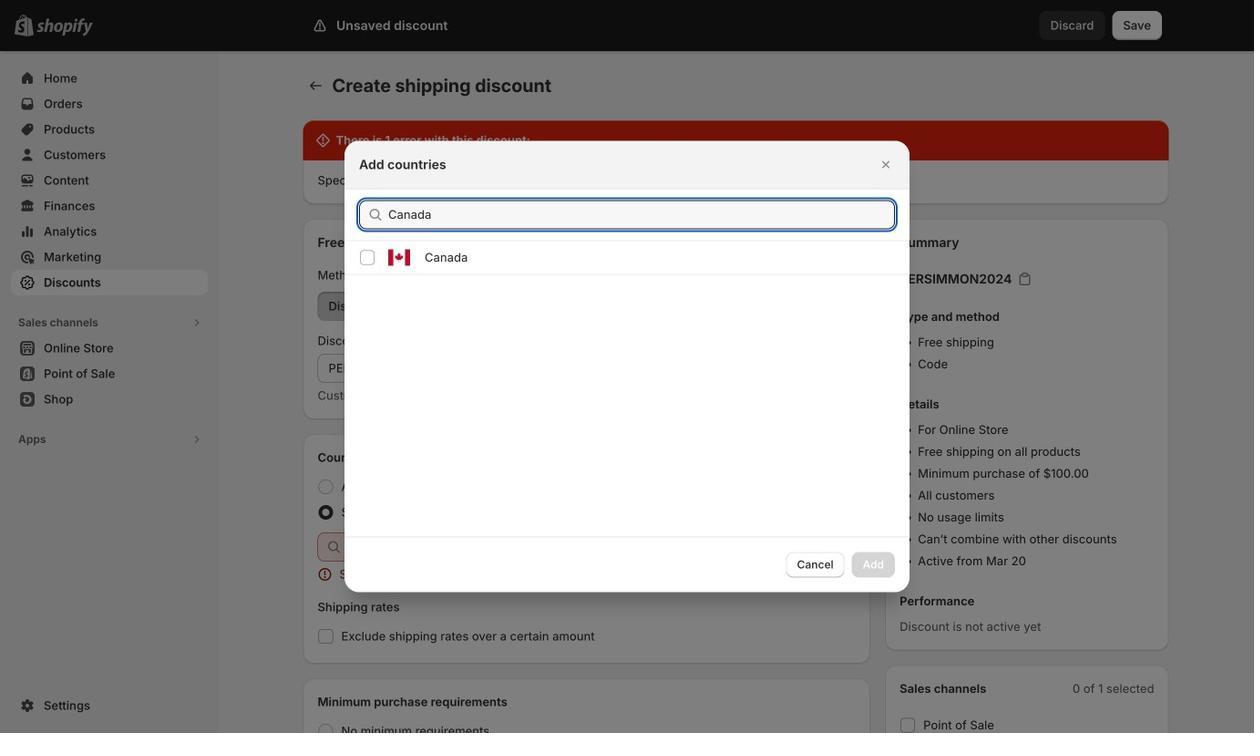 Task type: describe. For each thing, give the bounding box(es) containing it.
shopify image
[[36, 18, 93, 36]]



Task type: locate. For each thing, give the bounding box(es) containing it.
dialog
[[0, 141, 1255, 592]]

Search countries text field
[[388, 200, 895, 229]]



Task type: vqa. For each thing, say whether or not it's contained in the screenshot.
the Shopify IMAGE
yes



